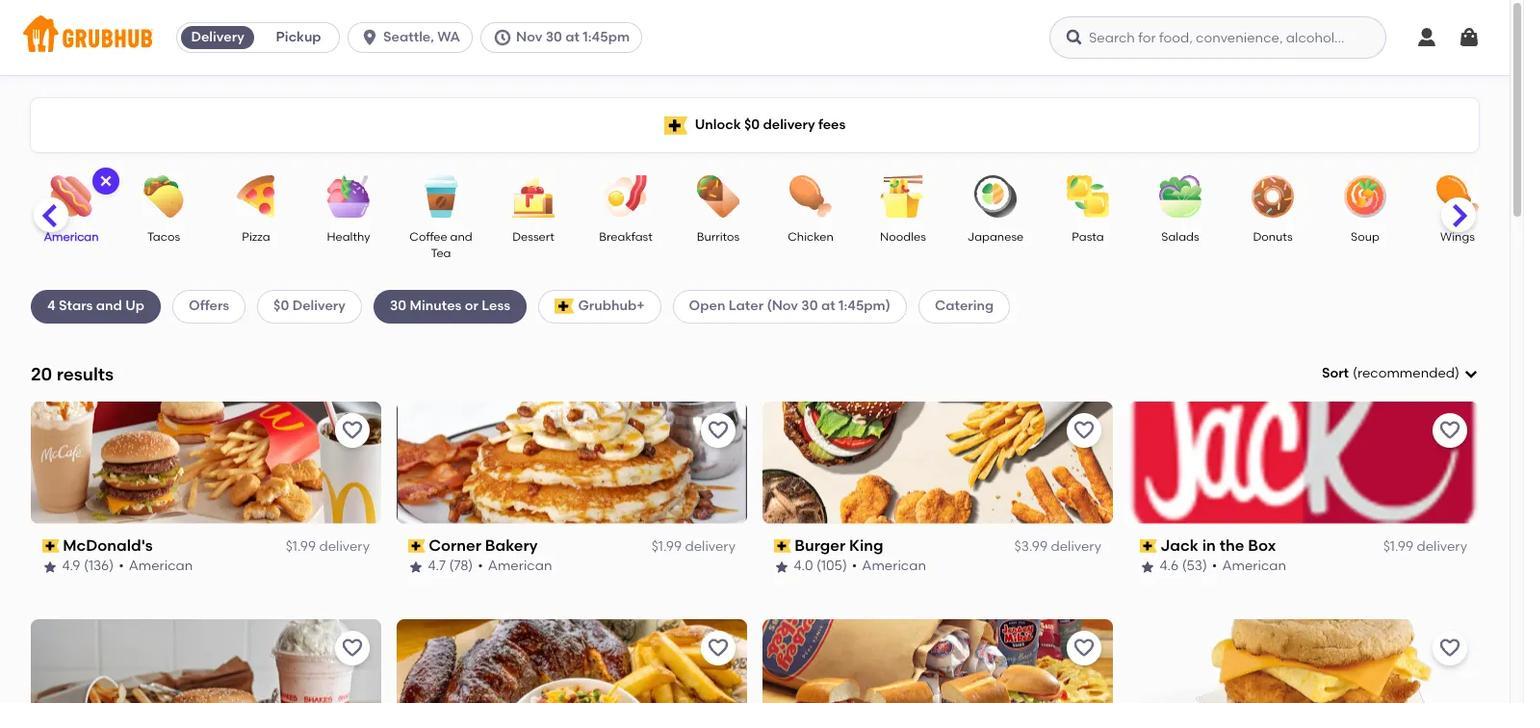 Task type: describe. For each thing, give the bounding box(es) containing it.
save this restaurant image for mcdonald's
[[341, 419, 364, 442]]

corner bakery logo image
[[397, 401, 747, 524]]

(53)
[[1183, 558, 1208, 574]]

• for mcdonald's
[[119, 558, 124, 574]]

coffee
[[410, 230, 448, 244]]

tacos image
[[130, 175, 197, 218]]

save this restaurant button for corner bakery logo
[[701, 413, 736, 448]]

1:45pm
[[583, 29, 630, 45]]

4.9 (136)
[[63, 558, 114, 574]]

american down american image
[[44, 230, 99, 244]]

open later (nov 30 at 1:45pm)
[[689, 298, 891, 314]]

tea
[[431, 247, 451, 260]]

jack in the box
[[1161, 536, 1277, 555]]

main navigation navigation
[[0, 0, 1510, 75]]

save this restaurant image for corner bakery
[[707, 419, 730, 442]]

4.0 (105)
[[795, 558, 848, 574]]

less
[[482, 298, 511, 314]]

4.7 (78)
[[429, 558, 474, 574]]

noodles image
[[870, 175, 937, 218]]

breakfast
[[599, 230, 653, 244]]

donuts image
[[1240, 175, 1307, 218]]

dessert
[[513, 230, 555, 244]]

soup
[[1351, 230, 1380, 244]]

the
[[1220, 536, 1245, 555]]

$0 delivery
[[274, 298, 346, 314]]

jersey mike's logo image
[[763, 619, 1113, 703]]

star icon image for mcdonald's
[[42, 559, 58, 575]]

(105)
[[817, 558, 848, 574]]

save this restaurant image for 'bbq pete's logo' at the bottom of page
[[707, 636, 730, 659]]

chicken
[[788, 230, 834, 244]]

• american for jack in the box
[[1213, 558, 1287, 574]]

bbq pete's logo image
[[397, 619, 747, 703]]

$1.99 delivery for mcdonald's
[[286, 538, 370, 555]]

pasta
[[1072, 230, 1104, 244]]

4
[[47, 298, 56, 314]]

svg image inside seattle, wa button
[[360, 28, 380, 47]]

1 vertical spatial delivery
[[292, 298, 346, 314]]

healthy image
[[315, 175, 382, 218]]

results
[[57, 363, 114, 385]]

svg image inside field
[[1464, 366, 1479, 382]]

4 stars and up
[[47, 298, 145, 314]]

0 horizontal spatial 30
[[390, 298, 407, 314]]

healthy
[[327, 230, 370, 244]]

japanese
[[968, 230, 1024, 244]]

save this restaurant image for jack in the box logo
[[1439, 419, 1462, 442]]

chicken image
[[777, 175, 845, 218]]

1 horizontal spatial at
[[822, 298, 836, 314]]

4.6
[[1161, 558, 1180, 574]]

seattle, wa button
[[348, 22, 481, 53]]

• for jack in the box
[[1213, 558, 1218, 574]]

4.7
[[429, 558, 446, 574]]

• american for corner bakery
[[479, 558, 553, 574]]

subscription pass image
[[408, 539, 425, 553]]

2 horizontal spatial save this restaurant image
[[1073, 636, 1096, 659]]

$3.99
[[1015, 538, 1048, 555]]

30 minutes or less
[[390, 298, 511, 314]]

seattle, wa
[[383, 29, 460, 45]]

burger king logo image
[[763, 401, 1113, 524]]

4.0
[[795, 558, 814, 574]]

nov
[[516, 29, 543, 45]]

japanese image
[[962, 175, 1030, 218]]

(
[[1353, 365, 1358, 381]]

)
[[1455, 365, 1460, 381]]

star icon image for jack in the box
[[1140, 559, 1156, 575]]

30 inside 'button'
[[546, 29, 562, 45]]

fees
[[819, 116, 846, 133]]

or
[[465, 298, 479, 314]]

american image
[[38, 175, 105, 218]]

corner
[[429, 536, 482, 555]]

$1.99 delivery for corner bakery
[[652, 538, 736, 555]]

recommended
[[1358, 365, 1455, 381]]

(nov
[[767, 298, 798, 314]]

save this restaurant button for 'jersey mike's logo'
[[1067, 631, 1102, 665]]

save this restaurant button for the five guys logo
[[335, 631, 370, 665]]

save this restaurant image for chick-fil-a logo
[[1439, 636, 1462, 659]]

burritos
[[697, 230, 740, 244]]

king
[[850, 536, 884, 555]]

in
[[1203, 536, 1217, 555]]



Task type: locate. For each thing, give the bounding box(es) containing it.
1 $1.99 from the left
[[286, 538, 316, 555]]

delivery for jack in the box
[[1417, 538, 1468, 555]]

delivery left pickup
[[191, 29, 244, 45]]

stars
[[59, 298, 93, 314]]

salads
[[1162, 230, 1200, 244]]

and up tea
[[450, 230, 473, 244]]

0 vertical spatial and
[[450, 230, 473, 244]]

jack in the box logo image
[[1129, 401, 1479, 524]]

dessert image
[[500, 175, 567, 218]]

0 horizontal spatial delivery
[[191, 29, 244, 45]]

• right (78)
[[479, 558, 484, 574]]

grubhub plus flag logo image
[[664, 116, 687, 134], [555, 299, 574, 314]]

star icon image left 4.9
[[42, 559, 58, 575]]

american for mcdonald's
[[129, 558, 193, 574]]

2 subscription pass image from the left
[[774, 539, 791, 553]]

30 right (nov
[[802, 298, 818, 314]]

bakery
[[486, 536, 538, 555]]

3 subscription pass image from the left
[[1140, 539, 1157, 553]]

1 horizontal spatial save this restaurant image
[[707, 419, 730, 442]]

1:45pm)
[[839, 298, 891, 314]]

1 horizontal spatial $0
[[744, 116, 760, 133]]

4 • american from the left
[[1213, 558, 1287, 574]]

open
[[689, 298, 726, 314]]

20 results
[[31, 363, 114, 385]]

american for jack in the box
[[1223, 558, 1287, 574]]

$1.99
[[286, 538, 316, 555], [652, 538, 682, 555], [1384, 538, 1414, 555]]

grubhub plus flag logo image for grubhub+
[[555, 299, 574, 314]]

1 vertical spatial at
[[822, 298, 836, 314]]

0 horizontal spatial and
[[96, 298, 122, 314]]

1 vertical spatial grubhub plus flag logo image
[[555, 299, 574, 314]]

nov 30 at 1:45pm
[[516, 29, 630, 45]]

1 star icon image from the left
[[42, 559, 58, 575]]

delivery for mcdonald's
[[319, 538, 370, 555]]

salads image
[[1147, 175, 1215, 218]]

delivery down healthy
[[292, 298, 346, 314]]

svg image right )
[[1464, 366, 1479, 382]]

subscription pass image
[[42, 539, 59, 553], [774, 539, 791, 553], [1140, 539, 1157, 553]]

mcdonald's logo image
[[31, 401, 381, 524]]

save this restaurant image
[[1073, 419, 1096, 442], [1439, 419, 1462, 442], [341, 636, 364, 659], [707, 636, 730, 659], [1439, 636, 1462, 659]]

$0
[[744, 116, 760, 133], [274, 298, 289, 314]]

$1.99 delivery
[[286, 538, 370, 555], [652, 538, 736, 555], [1384, 538, 1468, 555]]

save this restaurant image for burger king logo
[[1073, 419, 1096, 442]]

nov 30 at 1:45pm button
[[481, 22, 650, 53]]

pasta image
[[1055, 175, 1122, 218]]

american down bakery
[[489, 558, 553, 574]]

svg image inside nov 30 at 1:45pm 'button'
[[493, 28, 512, 47]]

• american down king
[[853, 558, 927, 574]]

$1.99 for corner bakery
[[652, 538, 682, 555]]

0 horizontal spatial svg image
[[360, 28, 380, 47]]

sort
[[1322, 365, 1349, 381]]

american down box
[[1223, 558, 1287, 574]]

$1.99 for jack in the box
[[1384, 538, 1414, 555]]

• american down box
[[1213, 558, 1287, 574]]

star icon image for burger king
[[774, 559, 790, 575]]

tacos
[[147, 230, 180, 244]]

3 $1.99 from the left
[[1384, 538, 1414, 555]]

star icon image left 4.0
[[774, 559, 790, 575]]

subscription pass image left burger
[[774, 539, 791, 553]]

unlock $0 delivery fees
[[695, 116, 846, 133]]

(136)
[[84, 558, 114, 574]]

0 vertical spatial svg image
[[360, 28, 380, 47]]

$1.99 for mcdonald's
[[286, 538, 316, 555]]

save this restaurant image for the five guys logo
[[341, 636, 364, 659]]

1 $1.99 delivery from the left
[[286, 538, 370, 555]]

delivery
[[763, 116, 815, 133], [319, 538, 370, 555], [685, 538, 736, 555], [1051, 538, 1102, 555], [1417, 538, 1468, 555]]

delivery button
[[177, 22, 258, 53]]

2 • american from the left
[[479, 558, 553, 574]]

pickup
[[276, 29, 321, 45]]

save this restaurant button for burger king logo
[[1067, 413, 1102, 448]]

pizza image
[[222, 175, 290, 218]]

delivery for corner bakery
[[685, 538, 736, 555]]

0 horizontal spatial save this restaurant image
[[341, 419, 364, 442]]

five guys logo image
[[31, 619, 381, 703]]

save this restaurant button
[[335, 413, 370, 448], [701, 413, 736, 448], [1067, 413, 1102, 448], [1433, 413, 1468, 448], [335, 631, 370, 665], [701, 631, 736, 665], [1067, 631, 1102, 665], [1433, 631, 1468, 665]]

Search for food, convenience, alcohol... search field
[[1050, 16, 1387, 59]]

0 horizontal spatial $1.99
[[286, 538, 316, 555]]

save this restaurant image
[[341, 419, 364, 442], [707, 419, 730, 442], [1073, 636, 1096, 659]]

grubhub+
[[578, 298, 645, 314]]

2 star icon image from the left
[[408, 559, 424, 575]]

• american for mcdonald's
[[119, 558, 193, 574]]

burger
[[795, 536, 846, 555]]

1 vertical spatial and
[[96, 298, 122, 314]]

box
[[1249, 536, 1277, 555]]

noodles
[[880, 230, 926, 244]]

svg image
[[360, 28, 380, 47], [1464, 366, 1479, 382]]

1 horizontal spatial 30
[[546, 29, 562, 45]]

none field containing sort
[[1322, 364, 1479, 384]]

1 vertical spatial $0
[[274, 298, 289, 314]]

1 vertical spatial svg image
[[1464, 366, 1479, 382]]

• for burger king
[[853, 558, 858, 574]]

2 $1.99 delivery from the left
[[652, 538, 736, 555]]

3 • american from the left
[[853, 558, 927, 574]]

2 horizontal spatial $1.99 delivery
[[1384, 538, 1468, 555]]

1 horizontal spatial svg image
[[1464, 366, 1479, 382]]

1 horizontal spatial $1.99 delivery
[[652, 538, 736, 555]]

burritos image
[[685, 175, 752, 218]]

subscription pass image left jack
[[1140, 539, 1157, 553]]

breakfast image
[[592, 175, 660, 218]]

1 horizontal spatial and
[[450, 230, 473, 244]]

later
[[729, 298, 764, 314]]

and
[[450, 230, 473, 244], [96, 298, 122, 314]]

sort ( recommended )
[[1322, 365, 1460, 381]]

at inside 'button'
[[566, 29, 580, 45]]

2 horizontal spatial subscription pass image
[[1140, 539, 1157, 553]]

chick-fil-a logo image
[[1129, 619, 1479, 703]]

• american down mcdonald's
[[119, 558, 193, 574]]

0 horizontal spatial $1.99 delivery
[[286, 538, 370, 555]]

subscription pass image for mcdonald's
[[42, 539, 59, 553]]

1 horizontal spatial grubhub plus flag logo image
[[664, 116, 687, 134]]

star icon image
[[42, 559, 58, 575], [408, 559, 424, 575], [774, 559, 790, 575], [1140, 559, 1156, 575]]

catering
[[935, 298, 994, 314]]

american
[[44, 230, 99, 244], [129, 558, 193, 574], [489, 558, 553, 574], [863, 558, 927, 574], [1223, 558, 1287, 574]]

donuts
[[1254, 230, 1293, 244]]

0 horizontal spatial $0
[[274, 298, 289, 314]]

4.9
[[63, 558, 81, 574]]

corner bakery
[[429, 536, 538, 555]]

pizza
[[242, 230, 270, 244]]

• right the (105)
[[853, 558, 858, 574]]

• right (53)
[[1213, 558, 1218, 574]]

seattle,
[[383, 29, 434, 45]]

at left 1:45pm
[[566, 29, 580, 45]]

save this restaurant button for jack in the box logo
[[1433, 413, 1468, 448]]

3 • from the left
[[853, 558, 858, 574]]

1 subscription pass image from the left
[[42, 539, 59, 553]]

$0 right offers
[[274, 298, 289, 314]]

subscription pass image left mcdonald's
[[42, 539, 59, 553]]

delivery inside button
[[191, 29, 244, 45]]

burger king
[[795, 536, 884, 555]]

minutes
[[410, 298, 462, 314]]

soup image
[[1332, 175, 1399, 218]]

• american
[[119, 558, 193, 574], [479, 558, 553, 574], [853, 558, 927, 574], [1213, 558, 1287, 574]]

coffee and tea
[[410, 230, 473, 260]]

• right the (136)
[[119, 558, 124, 574]]

$1.99 delivery for jack in the box
[[1384, 538, 1468, 555]]

2 $1.99 from the left
[[652, 538, 682, 555]]

30 right 'nov' in the top left of the page
[[546, 29, 562, 45]]

30
[[546, 29, 562, 45], [390, 298, 407, 314], [802, 298, 818, 314]]

1 horizontal spatial subscription pass image
[[774, 539, 791, 553]]

• american down bakery
[[479, 558, 553, 574]]

save this restaurant button for chick-fil-a logo
[[1433, 631, 1468, 665]]

svg image left seattle,
[[360, 28, 380, 47]]

2 • from the left
[[479, 558, 484, 574]]

save this restaurant button for 'bbq pete's logo' at the bottom of page
[[701, 631, 736, 665]]

grubhub plus flag logo image left grubhub+
[[555, 299, 574, 314]]

•
[[119, 558, 124, 574], [479, 558, 484, 574], [853, 558, 858, 574], [1213, 558, 1218, 574]]

4 • from the left
[[1213, 558, 1218, 574]]

(78)
[[450, 558, 474, 574]]

star icon image left 4.6 at the right of page
[[1140, 559, 1156, 575]]

unlock
[[695, 116, 741, 133]]

0 horizontal spatial at
[[566, 29, 580, 45]]

svg image
[[1416, 26, 1439, 49], [1458, 26, 1481, 49], [493, 28, 512, 47], [1065, 28, 1085, 47], [98, 173, 114, 189]]

1 horizontal spatial $1.99
[[652, 538, 682, 555]]

0 vertical spatial $0
[[744, 116, 760, 133]]

star icon image for corner bakery
[[408, 559, 424, 575]]

and left the up
[[96, 298, 122, 314]]

at left the 1:45pm)
[[822, 298, 836, 314]]

grubhub plus flag logo image left unlock
[[664, 116, 687, 134]]

american down king
[[863, 558, 927, 574]]

3 $1.99 delivery from the left
[[1384, 538, 1468, 555]]

subscription pass image for jack in the box
[[1140, 539, 1157, 553]]

0 horizontal spatial subscription pass image
[[42, 539, 59, 553]]

subscription pass image for burger king
[[774, 539, 791, 553]]

2 horizontal spatial $1.99
[[1384, 538, 1414, 555]]

wa
[[437, 29, 460, 45]]

save this restaurant button for mcdonald's logo
[[335, 413, 370, 448]]

delivery
[[191, 29, 244, 45], [292, 298, 346, 314]]

delivery for burger king
[[1051, 538, 1102, 555]]

coffee and tea image
[[407, 175, 475, 218]]

1 • from the left
[[119, 558, 124, 574]]

4 star icon image from the left
[[1140, 559, 1156, 575]]

1 • american from the left
[[119, 558, 193, 574]]

american for corner bakery
[[489, 558, 553, 574]]

star icon image down subscription pass icon
[[408, 559, 424, 575]]

None field
[[1322, 364, 1479, 384]]

jack
[[1161, 536, 1199, 555]]

0 vertical spatial grubhub plus flag logo image
[[664, 116, 687, 134]]

2 horizontal spatial 30
[[802, 298, 818, 314]]

3 star icon image from the left
[[774, 559, 790, 575]]

wings
[[1441, 230, 1475, 244]]

20
[[31, 363, 52, 385]]

american down mcdonald's
[[129, 558, 193, 574]]

wings image
[[1425, 175, 1492, 218]]

mcdonald's
[[63, 536, 153, 555]]

• american for burger king
[[853, 558, 927, 574]]

0 vertical spatial at
[[566, 29, 580, 45]]

0 vertical spatial delivery
[[191, 29, 244, 45]]

at
[[566, 29, 580, 45], [822, 298, 836, 314]]

$3.99 delivery
[[1015, 538, 1102, 555]]

• for corner bakery
[[479, 558, 484, 574]]

offers
[[189, 298, 229, 314]]

4.6 (53)
[[1161, 558, 1208, 574]]

1 horizontal spatial delivery
[[292, 298, 346, 314]]

$0 right unlock
[[744, 116, 760, 133]]

and inside coffee and tea
[[450, 230, 473, 244]]

grubhub plus flag logo image for unlock $0 delivery fees
[[664, 116, 687, 134]]

30 left minutes
[[390, 298, 407, 314]]

0 horizontal spatial grubhub plus flag logo image
[[555, 299, 574, 314]]

pickup button
[[258, 22, 339, 53]]

american for burger king
[[863, 558, 927, 574]]

up
[[125, 298, 145, 314]]



Task type: vqa. For each thing, say whether or not it's contained in the screenshot.


